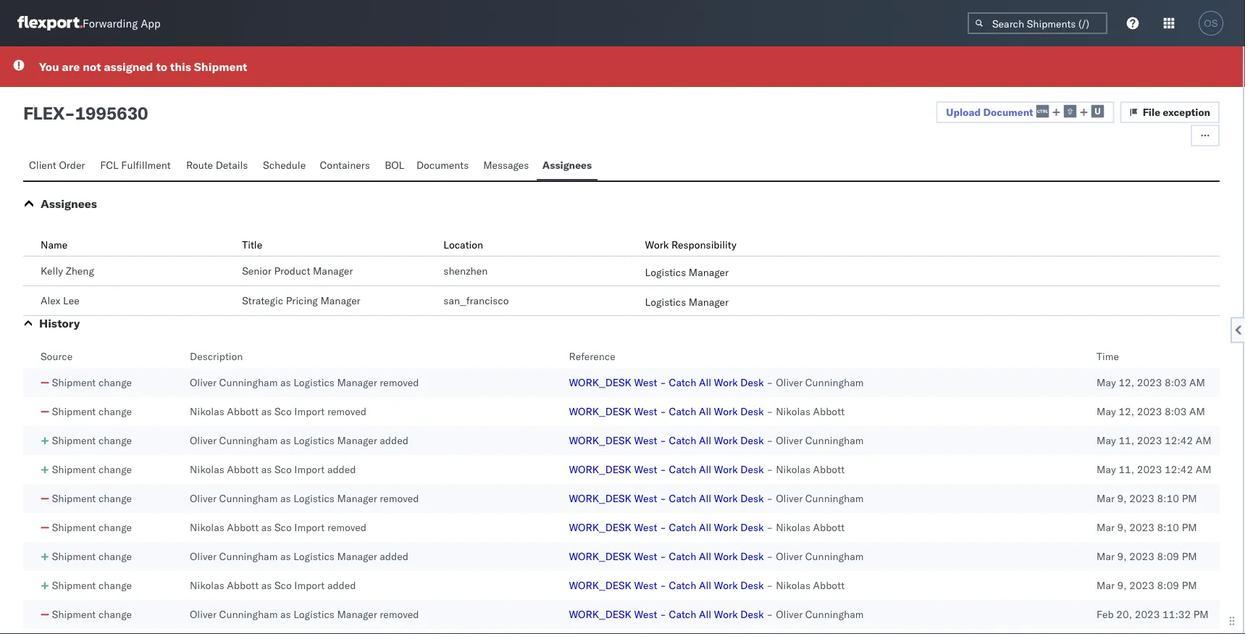 Task type: describe. For each thing, give the bounding box(es) containing it.
oliver cunningham as logistics manager removed for feb 20, 2023 11:32 pm
[[190, 608, 419, 621]]

oliver cunningham as logistics manager removed for mar 9, 2023 8:10 pm
[[190, 492, 419, 505]]

4 all from the top
[[699, 463, 712, 476]]

work_desk west - catch all work desk - oliver cunningham for mar 9, 2023 8:09 pm
[[569, 550, 864, 563]]

nikolas abbott as sco import added for mar 9, 2023 8:09 pm
[[190, 579, 356, 592]]

forwarding
[[83, 16, 138, 30]]

you are not assigned to this shipment
[[39, 59, 247, 74]]

logistics for may 12, 2023 8:03 am
[[294, 376, 335, 389]]

8:09 for nikolas abbott
[[1158, 579, 1180, 592]]

9 change from the top
[[99, 608, 132, 621]]

5 change from the top
[[99, 492, 132, 505]]

sco for mar 9, 2023 8:09 pm
[[275, 579, 292, 592]]

7 west from the top
[[635, 550, 658, 563]]

upload
[[947, 106, 981, 118]]

9 work_desk from the top
[[569, 608, 632, 621]]

mar 9, 2023 8:10 pm for abbott
[[1097, 521, 1198, 534]]

2 work_desk from the top
[[569, 405, 632, 418]]

strategic pricing manager
[[242, 294, 361, 307]]

5 shipment change from the top
[[52, 492, 132, 505]]

4 change from the top
[[99, 463, 132, 476]]

schedule button
[[257, 152, 314, 180]]

pricing
[[286, 294, 318, 307]]

8 west from the top
[[635, 579, 658, 592]]

app
[[141, 16, 161, 30]]

import for may 11, 2023 12:42 am
[[295, 463, 325, 476]]

6 desk from the top
[[741, 521, 764, 534]]

8:03 for oliver cunningham
[[1166, 376, 1188, 389]]

kelly zheng
[[41, 265, 94, 277]]

mar for nikolas abbott as sco import removed
[[1097, 521, 1115, 534]]

source
[[41, 350, 73, 363]]

may for oliver cunningham as logistics manager added
[[1097, 434, 1117, 447]]

import for may 12, 2023 8:03 am
[[295, 405, 325, 418]]

oliver cunningham as logistics manager added for mar 9, 2023 8:09 pm
[[190, 550, 409, 563]]

am for oliver cunningham as logistics manager removed
[[1190, 376, 1206, 389]]

logistics for mar 9, 2023 8:09 pm
[[294, 550, 335, 563]]

mar for nikolas abbott as sco import added
[[1097, 579, 1115, 592]]

8 catch from the top
[[669, 579, 697, 592]]

5 desk from the top
[[741, 492, 764, 505]]

6 shipment change from the top
[[52, 521, 132, 534]]

3 catch from the top
[[669, 434, 697, 447]]

sco for may 12, 2023 8:03 am
[[275, 405, 292, 418]]

may 12, 2023 8:03 am for cunningham
[[1097, 376, 1206, 389]]

responsibility
[[672, 238, 737, 251]]

4 work_desk from the top
[[569, 463, 632, 476]]

7 work_desk from the top
[[569, 550, 632, 563]]

location
[[444, 238, 484, 251]]

may for nikolas abbott as sco import added
[[1097, 463, 1117, 476]]

work_desk west - catch all work desk - nikolas abbott for mar 9, 2023 8:09 pm
[[569, 579, 845, 592]]

3 shipment change from the top
[[52, 434, 132, 447]]

logistics for mar 9, 2023 8:10 pm
[[294, 492, 335, 505]]

5 all from the top
[[699, 492, 712, 505]]

may 11, 2023 12:42 am for abbott
[[1097, 463, 1212, 476]]

6 work_desk from the top
[[569, 521, 632, 534]]

1995630
[[75, 102, 148, 124]]

12:42 for oliver cunningham
[[1166, 434, 1194, 447]]

may for oliver cunningham as logistics manager removed
[[1097, 376, 1117, 389]]

9, for oliver cunningham as logistics manager added
[[1118, 550, 1128, 563]]

messages
[[484, 159, 529, 171]]

2 shipment change from the top
[[52, 405, 132, 418]]

3 change from the top
[[99, 434, 132, 447]]

8 all from the top
[[699, 579, 712, 592]]

logistics for feb 20, 2023 11:32 pm
[[294, 608, 335, 621]]

8 change from the top
[[99, 579, 132, 592]]

1 shipment change from the top
[[52, 376, 132, 389]]

product
[[274, 265, 310, 277]]

document
[[984, 106, 1034, 118]]

route details button
[[180, 152, 257, 180]]

flexport. image
[[17, 16, 83, 30]]

fulfillment
[[121, 159, 171, 171]]

fcl fulfillment
[[100, 159, 171, 171]]

reference
[[569, 350, 616, 363]]

Search Shipments (/) text field
[[968, 12, 1108, 34]]

bol button
[[379, 152, 411, 180]]

7 desk from the top
[[741, 550, 764, 563]]

client order
[[29, 159, 85, 171]]

zheng
[[66, 265, 94, 277]]

bol
[[385, 159, 405, 171]]

shenzhen
[[444, 265, 488, 277]]

nikolas abbott as sco import removed for may 12, 2023 8:03 am
[[190, 405, 367, 418]]

5 catch from the top
[[669, 492, 697, 505]]

9 all from the top
[[699, 608, 712, 621]]

name
[[41, 238, 68, 251]]

import for mar 9, 2023 8:09 pm
[[295, 579, 325, 592]]

oliver cunningham as logistics manager added for may 11, 2023 12:42 am
[[190, 434, 409, 447]]

this
[[170, 59, 191, 74]]

8:10 for nikolas abbott
[[1158, 521, 1180, 534]]

assigned
[[104, 59, 153, 74]]

lee
[[63, 294, 80, 307]]

11, for abbott
[[1119, 463, 1135, 476]]

9, for oliver cunningham as logistics manager removed
[[1118, 492, 1128, 505]]

history
[[39, 316, 80, 331]]

1 west from the top
[[635, 376, 658, 389]]

nikolas abbott as sco import removed for mar 9, 2023 8:10 pm
[[190, 521, 367, 534]]

messages button
[[478, 152, 537, 180]]

forwarding app link
[[17, 16, 161, 30]]

upload document
[[947, 106, 1034, 118]]

11, for cunningham
[[1119, 434, 1135, 447]]

to
[[156, 59, 167, 74]]

9 catch from the top
[[669, 608, 697, 621]]

3 all from the top
[[699, 434, 712, 447]]

feb 20, 2023 11:32 pm
[[1097, 608, 1210, 621]]

mar 9, 2023 8:09 pm for abbott
[[1097, 579, 1198, 592]]

1 all from the top
[[699, 376, 712, 389]]

1 work_desk from the top
[[569, 376, 632, 389]]

work_desk west - catch all work desk - nikolas abbott for may 11, 2023 12:42 am
[[569, 463, 845, 476]]

2 all from the top
[[699, 405, 712, 418]]

documents
[[417, 159, 469, 171]]

6 all from the top
[[699, 521, 712, 534]]

4 shipment change from the top
[[52, 463, 132, 476]]

work_desk west - catch all work desk - nikolas abbott for mar 9, 2023 8:10 pm
[[569, 521, 845, 534]]

flex - 1995630
[[23, 102, 148, 124]]

7 change from the top
[[99, 550, 132, 563]]



Task type: vqa. For each thing, say whether or not it's contained in the screenshot.
Sco
yes



Task type: locate. For each thing, give the bounding box(es) containing it.
1 may from the top
[[1097, 376, 1117, 389]]

0 vertical spatial assignees
[[543, 159, 592, 171]]

not
[[83, 59, 101, 74]]

client order button
[[23, 152, 94, 180]]

12, for cunningham
[[1119, 376, 1135, 389]]

1 8:10 from the top
[[1158, 492, 1180, 505]]

0 vertical spatial nikolas abbott as sco import added
[[190, 463, 356, 476]]

8:10
[[1158, 492, 1180, 505], [1158, 521, 1180, 534]]

2 oliver cunningham as logistics manager added from the top
[[190, 550, 409, 563]]

oliver cunningham as logistics manager removed for may 12, 2023 8:03 am
[[190, 376, 419, 389]]

containers
[[320, 159, 370, 171]]

0 vertical spatial logistics manager
[[645, 266, 729, 279]]

1 vertical spatial 8:03
[[1166, 405, 1188, 418]]

am for nikolas abbott as sco import added
[[1196, 463, 1212, 476]]

sco
[[275, 405, 292, 418], [275, 463, 292, 476], [275, 521, 292, 534], [275, 579, 292, 592]]

2 may 12, 2023 8:03 am from the top
[[1097, 405, 1206, 418]]

3 desk from the top
[[741, 434, 764, 447]]

6 west from the top
[[635, 521, 658, 534]]

logistics manager
[[645, 266, 729, 279], [645, 296, 729, 308]]

0 vertical spatial mar 9, 2023 8:09 pm
[[1097, 550, 1198, 563]]

2 oliver cunningham as logistics manager removed from the top
[[190, 492, 419, 505]]

forwarding app
[[83, 16, 161, 30]]

7 catch from the top
[[669, 550, 697, 563]]

0 vertical spatial may 12, 2023 8:03 am
[[1097, 376, 1206, 389]]

may 11, 2023 12:42 am
[[1097, 434, 1212, 447], [1097, 463, 1212, 476]]

senior
[[242, 265, 272, 277]]

2 logistics manager from the top
[[645, 296, 729, 308]]

8 desk from the top
[[741, 579, 764, 592]]

sco for may 11, 2023 12:42 am
[[275, 463, 292, 476]]

2 mar 9, 2023 8:10 pm from the top
[[1097, 521, 1198, 534]]

8:09 for oliver cunningham
[[1158, 550, 1180, 563]]

4 mar from the top
[[1097, 579, 1115, 592]]

1 vertical spatial oliver cunningham as logistics manager added
[[190, 550, 409, 563]]

am for nikolas abbott as sco import removed
[[1190, 405, 1206, 418]]

flex
[[23, 102, 65, 124]]

are
[[62, 59, 80, 74]]

assignees down client order button
[[41, 196, 97, 211]]

alex
[[41, 294, 60, 307]]

oliver cunningham as logistics manager added
[[190, 434, 409, 447], [190, 550, 409, 563]]

work_desk west - catch all work desk - nikolas abbott for may 12, 2023 8:03 am
[[569, 405, 845, 418]]

0 vertical spatial 11,
[[1119, 434, 1135, 447]]

1 vertical spatial 8:10
[[1158, 521, 1180, 534]]

1 mar 9, 2023 8:09 pm from the top
[[1097, 550, 1198, 563]]

1 vertical spatial nikolas abbott as sco import added
[[190, 579, 356, 592]]

1 catch from the top
[[669, 376, 697, 389]]

upload document button
[[937, 101, 1115, 123]]

removed
[[380, 376, 419, 389], [328, 405, 367, 418], [380, 492, 419, 505], [328, 521, 367, 534], [380, 608, 419, 621]]

1 vertical spatial logistics manager
[[645, 296, 729, 308]]

work_desk west - catch all work desk - nikolas abbott
[[569, 405, 845, 418], [569, 463, 845, 476], [569, 521, 845, 534], [569, 579, 845, 592]]

os button
[[1195, 7, 1229, 40]]

nikolas abbott as sco import added for may 11, 2023 12:42 am
[[190, 463, 356, 476]]

8:10 for oliver cunningham
[[1158, 492, 1180, 505]]

0 vertical spatial nikolas abbott as sco import removed
[[190, 405, 367, 418]]

2 mar 9, 2023 8:09 pm from the top
[[1097, 579, 1198, 592]]

0 vertical spatial assignees button
[[537, 152, 598, 180]]

1 vertical spatial assignees
[[41, 196, 97, 211]]

mar 9, 2023 8:10 pm
[[1097, 492, 1198, 505], [1097, 521, 1198, 534]]

2 vertical spatial oliver cunningham as logistics manager removed
[[190, 608, 419, 621]]

senior product manager
[[242, 265, 353, 277]]

9 west from the top
[[635, 608, 658, 621]]

1 vertical spatial 12,
[[1119, 405, 1135, 418]]

route
[[186, 159, 213, 171]]

kelly
[[41, 265, 63, 277]]

3 sco from the top
[[275, 521, 292, 534]]

1 8:09 from the top
[[1158, 550, 1180, 563]]

0 horizontal spatial assignees
[[41, 196, 97, 211]]

added
[[380, 434, 409, 447], [328, 463, 356, 476], [380, 550, 409, 563], [328, 579, 356, 592]]

assignees inside 'assignees' button
[[543, 159, 592, 171]]

you
[[39, 59, 59, 74]]

1 vertical spatial mar 9, 2023 8:09 pm
[[1097, 579, 1198, 592]]

9, for nikolas abbott as sco import added
[[1118, 579, 1128, 592]]

7 shipment change from the top
[[52, 550, 132, 563]]

work_desk west - catch all work desk - oliver cunningham for may 12, 2023 8:03 am
[[569, 376, 864, 389]]

mar
[[1097, 492, 1115, 505], [1097, 521, 1115, 534], [1097, 550, 1115, 563], [1097, 579, 1115, 592]]

2 work_desk west - catch all work desk - nikolas abbott from the top
[[569, 463, 845, 476]]

sco for mar 9, 2023 8:10 pm
[[275, 521, 292, 534]]

assignees button
[[537, 152, 598, 180], [41, 196, 97, 211]]

4 catch from the top
[[669, 463, 697, 476]]

exception
[[1164, 106, 1211, 119]]

assignees right messages button
[[543, 159, 592, 171]]

san_francisco
[[444, 294, 509, 307]]

0 vertical spatial mar 9, 2023 8:10 pm
[[1097, 492, 1198, 505]]

5 work_desk from the top
[[569, 492, 632, 505]]

title
[[242, 238, 263, 251]]

1 vertical spatial 11,
[[1119, 463, 1135, 476]]

1 vertical spatial oliver cunningham as logistics manager removed
[[190, 492, 419, 505]]

1 12:42 from the top
[[1166, 434, 1194, 447]]

1 work_desk west - catch all work desk - oliver cunningham from the top
[[569, 376, 864, 389]]

strategic
[[242, 294, 284, 307]]

12:42
[[1166, 434, 1194, 447], [1166, 463, 1194, 476]]

2 12:42 from the top
[[1166, 463, 1194, 476]]

catch
[[669, 376, 697, 389], [669, 405, 697, 418], [669, 434, 697, 447], [669, 463, 697, 476], [669, 492, 697, 505], [669, 521, 697, 534], [669, 550, 697, 563], [669, 579, 697, 592], [669, 608, 697, 621]]

1 logistics manager from the top
[[645, 266, 729, 279]]

am
[[1190, 376, 1206, 389], [1190, 405, 1206, 418], [1196, 434, 1212, 447], [1196, 463, 1212, 476]]

time
[[1097, 350, 1120, 363]]

change
[[99, 376, 132, 389], [99, 405, 132, 418], [99, 434, 132, 447], [99, 463, 132, 476], [99, 492, 132, 505], [99, 521, 132, 534], [99, 550, 132, 563], [99, 579, 132, 592], [99, 608, 132, 621]]

may 12, 2023 8:03 am for abbott
[[1097, 405, 1206, 418]]

west
[[635, 376, 658, 389], [635, 405, 658, 418], [635, 434, 658, 447], [635, 463, 658, 476], [635, 492, 658, 505], [635, 521, 658, 534], [635, 550, 658, 563], [635, 579, 658, 592], [635, 608, 658, 621]]

1 change from the top
[[99, 376, 132, 389]]

2 catch from the top
[[669, 405, 697, 418]]

8:03
[[1166, 376, 1188, 389], [1166, 405, 1188, 418]]

work_desk west - catch all work desk - oliver cunningham for may 11, 2023 12:42 am
[[569, 434, 864, 447]]

4 desk from the top
[[741, 463, 764, 476]]

8 work_desk from the top
[[569, 579, 632, 592]]

9 shipment change from the top
[[52, 608, 132, 621]]

2 may from the top
[[1097, 405, 1117, 418]]

2 west from the top
[[635, 405, 658, 418]]

-
[[65, 102, 75, 124], [660, 376, 667, 389], [767, 376, 774, 389], [660, 405, 667, 418], [767, 405, 774, 418], [660, 434, 667, 447], [767, 434, 774, 447], [660, 463, 667, 476], [767, 463, 774, 476], [660, 492, 667, 505], [767, 492, 774, 505], [660, 521, 667, 534], [767, 521, 774, 534], [660, 550, 667, 563], [767, 550, 774, 563], [660, 579, 667, 592], [767, 579, 774, 592], [660, 608, 667, 621], [767, 608, 774, 621]]

0 vertical spatial 8:09
[[1158, 550, 1180, 563]]

1 horizontal spatial assignees button
[[537, 152, 598, 180]]

1 import from the top
[[295, 405, 325, 418]]

may for nikolas abbott as sco import removed
[[1097, 405, 1117, 418]]

1 sco from the top
[[275, 405, 292, 418]]

nikolas
[[190, 405, 224, 418], [776, 405, 811, 418], [190, 463, 224, 476], [776, 463, 811, 476], [190, 521, 224, 534], [776, 521, 811, 534], [190, 579, 224, 592], [776, 579, 811, 592]]

9 desk from the top
[[741, 608, 764, 621]]

3 work_desk west - catch all work desk - nikolas abbott from the top
[[569, 521, 845, 534]]

6 catch from the top
[[669, 521, 697, 534]]

order
[[59, 159, 85, 171]]

assignees button right messages
[[537, 152, 598, 180]]

alex lee
[[41, 294, 80, 307]]

4 west from the top
[[635, 463, 658, 476]]

2 desk from the top
[[741, 405, 764, 418]]

0 vertical spatial 8:10
[[1158, 492, 1180, 505]]

12, for abbott
[[1119, 405, 1135, 418]]

2 may 11, 2023 12:42 am from the top
[[1097, 463, 1212, 476]]

logistics
[[645, 266, 687, 279], [645, 296, 687, 308], [294, 376, 335, 389], [294, 434, 335, 447], [294, 492, 335, 505], [294, 550, 335, 563], [294, 608, 335, 621]]

8:03 for nikolas abbott
[[1166, 405, 1188, 418]]

route details
[[186, 159, 248, 171]]

20,
[[1117, 608, 1133, 621]]

5 work_desk west - catch all work desk - oliver cunningham from the top
[[569, 608, 864, 621]]

0 vertical spatial 8:03
[[1166, 376, 1188, 389]]

1 nikolas abbott as sco import added from the top
[[190, 463, 356, 476]]

file exception
[[1143, 106, 1211, 119]]

oliver
[[190, 376, 217, 389], [776, 376, 803, 389], [190, 434, 217, 447], [776, 434, 803, 447], [190, 492, 217, 505], [776, 492, 803, 505], [190, 550, 217, 563], [776, 550, 803, 563], [190, 608, 217, 621], [776, 608, 803, 621]]

cunningham
[[219, 376, 278, 389], [806, 376, 864, 389], [219, 434, 278, 447], [806, 434, 864, 447], [219, 492, 278, 505], [806, 492, 864, 505], [219, 550, 278, 563], [806, 550, 864, 563], [219, 608, 278, 621], [806, 608, 864, 621]]

2 12, from the top
[[1119, 405, 1135, 418]]

shipment change
[[52, 376, 132, 389], [52, 405, 132, 418], [52, 434, 132, 447], [52, 463, 132, 476], [52, 492, 132, 505], [52, 521, 132, 534], [52, 550, 132, 563], [52, 579, 132, 592], [52, 608, 132, 621]]

mar 9, 2023 8:10 pm for cunningham
[[1097, 492, 1198, 505]]

description
[[190, 350, 243, 363]]

4 9, from the top
[[1118, 579, 1128, 592]]

1 12, from the top
[[1119, 376, 1135, 389]]

4 work_desk west - catch all work desk - nikolas abbott from the top
[[569, 579, 845, 592]]

2 import from the top
[[295, 463, 325, 476]]

schedule
[[263, 159, 306, 171]]

9,
[[1118, 492, 1128, 505], [1118, 521, 1128, 534], [1118, 550, 1128, 563], [1118, 579, 1128, 592]]

1 vertical spatial may 11, 2023 12:42 am
[[1097, 463, 1212, 476]]

1 nikolas abbott as sco import removed from the top
[[190, 405, 367, 418]]

8:09
[[1158, 550, 1180, 563], [1158, 579, 1180, 592]]

assignees button down client order button
[[41, 196, 97, 211]]

work_desk west - catch all work desk - oliver cunningham for mar 9, 2023 8:10 pm
[[569, 492, 864, 505]]

1 8:03 from the top
[[1166, 376, 1188, 389]]

2 8:09 from the top
[[1158, 579, 1180, 592]]

0 vertical spatial 12,
[[1119, 376, 1135, 389]]

client
[[29, 159, 56, 171]]

containers button
[[314, 152, 379, 180]]

11:32
[[1163, 608, 1192, 621]]

documents button
[[411, 152, 478, 180]]

import
[[295, 405, 325, 418], [295, 463, 325, 476], [295, 521, 325, 534], [295, 579, 325, 592]]

manager
[[313, 265, 353, 277], [689, 266, 729, 279], [321, 294, 361, 307], [689, 296, 729, 308], [337, 376, 377, 389], [337, 434, 377, 447], [337, 492, 377, 505], [337, 550, 377, 563], [337, 608, 377, 621]]

3 import from the top
[[295, 521, 325, 534]]

file
[[1143, 106, 1161, 119]]

work_desk west - catch all work desk - oliver cunningham
[[569, 376, 864, 389], [569, 434, 864, 447], [569, 492, 864, 505], [569, 550, 864, 563], [569, 608, 864, 621]]

may
[[1097, 376, 1117, 389], [1097, 405, 1117, 418], [1097, 434, 1117, 447], [1097, 463, 1117, 476]]

1 vertical spatial assignees button
[[41, 196, 97, 211]]

11,
[[1119, 434, 1135, 447], [1119, 463, 1135, 476]]

1 horizontal spatial assignees
[[543, 159, 592, 171]]

mar for oliver cunningham as logistics manager added
[[1097, 550, 1115, 563]]

mar for oliver cunningham as logistics manager removed
[[1097, 492, 1115, 505]]

6 change from the top
[[99, 521, 132, 534]]

may 11, 2023 12:42 am for cunningham
[[1097, 434, 1212, 447]]

1 vertical spatial mar 9, 2023 8:10 pm
[[1097, 521, 1198, 534]]

1 may 11, 2023 12:42 am from the top
[[1097, 434, 1212, 447]]

0 horizontal spatial assignees button
[[41, 196, 97, 211]]

2 11, from the top
[[1119, 463, 1135, 476]]

fcl
[[100, 159, 119, 171]]

4 import from the top
[[295, 579, 325, 592]]

0 vertical spatial oliver cunningham as logistics manager added
[[190, 434, 409, 447]]

2 nikolas abbott as sco import added from the top
[[190, 579, 356, 592]]

work responsibility
[[645, 238, 737, 251]]

0 vertical spatial may 11, 2023 12:42 am
[[1097, 434, 1212, 447]]

5 west from the top
[[635, 492, 658, 505]]

1 vertical spatial 12:42
[[1166, 463, 1194, 476]]

work_desk west - catch all work desk - oliver cunningham for feb 20, 2023 11:32 pm
[[569, 608, 864, 621]]

2 sco from the top
[[275, 463, 292, 476]]

0 vertical spatial 12:42
[[1166, 434, 1194, 447]]

12:42 for nikolas abbott
[[1166, 463, 1194, 476]]

2 9, from the top
[[1118, 521, 1128, 534]]

3 mar from the top
[[1097, 550, 1115, 563]]

1 mar 9, 2023 8:10 pm from the top
[[1097, 492, 1198, 505]]

1 vertical spatial nikolas abbott as sco import removed
[[190, 521, 367, 534]]

2 8:03 from the top
[[1166, 405, 1188, 418]]

9, for nikolas abbott as sco import removed
[[1118, 521, 1128, 534]]

1 vertical spatial may 12, 2023 8:03 am
[[1097, 405, 1206, 418]]

am for oliver cunningham as logistics manager added
[[1196, 434, 1212, 447]]

work_desk
[[569, 376, 632, 389], [569, 405, 632, 418], [569, 434, 632, 447], [569, 463, 632, 476], [569, 492, 632, 505], [569, 521, 632, 534], [569, 550, 632, 563], [569, 579, 632, 592], [569, 608, 632, 621]]

1 work_desk west - catch all work desk - nikolas abbott from the top
[[569, 405, 845, 418]]

3 work_desk from the top
[[569, 434, 632, 447]]

1 11, from the top
[[1119, 434, 1135, 447]]

all
[[699, 376, 712, 389], [699, 405, 712, 418], [699, 434, 712, 447], [699, 463, 712, 476], [699, 492, 712, 505], [699, 521, 712, 534], [699, 550, 712, 563], [699, 579, 712, 592], [699, 608, 712, 621]]

1 desk from the top
[[741, 376, 764, 389]]

0 vertical spatial oliver cunningham as logistics manager removed
[[190, 376, 419, 389]]

7 all from the top
[[699, 550, 712, 563]]

1 vertical spatial 8:09
[[1158, 579, 1180, 592]]

abbott
[[227, 405, 259, 418], [814, 405, 845, 418], [227, 463, 259, 476], [814, 463, 845, 476], [227, 521, 259, 534], [814, 521, 845, 534], [227, 579, 259, 592], [814, 579, 845, 592]]

nikolas abbott as sco import added
[[190, 463, 356, 476], [190, 579, 356, 592]]

2 work_desk west - catch all work desk - oliver cunningham from the top
[[569, 434, 864, 447]]

4 work_desk west - catch all work desk - oliver cunningham from the top
[[569, 550, 864, 563]]

logistics for may 11, 2023 12:42 am
[[294, 434, 335, 447]]

as
[[280, 376, 291, 389], [261, 405, 272, 418], [280, 434, 291, 447], [261, 463, 272, 476], [280, 492, 291, 505], [261, 521, 272, 534], [280, 550, 291, 563], [261, 579, 272, 592], [280, 608, 291, 621]]

1 mar from the top
[[1097, 492, 1115, 505]]

details
[[216, 159, 248, 171]]

file exception button
[[1121, 101, 1221, 123], [1121, 101, 1221, 123]]

2023
[[1138, 376, 1163, 389], [1138, 405, 1163, 418], [1138, 434, 1163, 447], [1138, 463, 1163, 476], [1130, 492, 1155, 505], [1130, 521, 1155, 534], [1130, 550, 1155, 563], [1130, 579, 1155, 592], [1136, 608, 1161, 621]]

assignees
[[543, 159, 592, 171], [41, 196, 97, 211]]

fcl fulfillment button
[[94, 152, 180, 180]]

mar 9, 2023 8:09 pm for cunningham
[[1097, 550, 1198, 563]]

mar 9, 2023 8:09 pm
[[1097, 550, 1198, 563], [1097, 579, 1198, 592]]

1 oliver cunningham as logistics manager added from the top
[[190, 434, 409, 447]]

import for mar 9, 2023 8:10 pm
[[295, 521, 325, 534]]

3 west from the top
[[635, 434, 658, 447]]

feb
[[1097, 608, 1115, 621]]

8 shipment change from the top
[[52, 579, 132, 592]]

2 change from the top
[[99, 405, 132, 418]]

os
[[1205, 18, 1219, 29]]

history button
[[39, 316, 80, 331]]

4 sco from the top
[[275, 579, 292, 592]]



